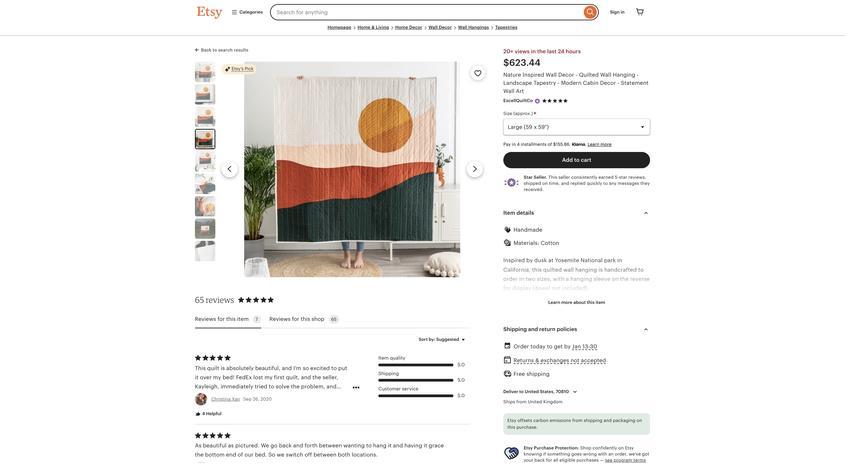 Task type: vqa. For each thing, say whether or not it's contained in the screenshot.
the bottom gift
no



Task type: locate. For each thing, give the bounding box(es) containing it.
1 vertical spatial 4
[[202, 412, 205, 417]]

purchase
[[534, 446, 554, 451]]

1 horizontal spatial not
[[552, 286, 561, 292]]

customer service
[[379, 387, 419, 392]]

quilt
[[521, 369, 534, 375]]

2 vertical spatial &
[[238, 403, 242, 409]]

0 horizontal spatial learn
[[549, 301, 561, 306]]

65 for 65 reviews
[[195, 295, 204, 306]]

being
[[239, 394, 254, 399]]

from inside etsy offsets carbon emissions from shipping and packaging on this purchase.
[[573, 419, 583, 424]]

my down beautiful,
[[265, 375, 273, 381]]

this for seller
[[549, 175, 558, 180]]

2 vertical spatial with
[[598, 452, 608, 457]]

5.0 for quality
[[458, 363, 465, 368]]

star_seller image
[[534, 98, 541, 104]]

is up the sleeve
[[599, 267, 603, 273]]

the down as
[[195, 453, 204, 459]]

1 horizontal spatial item
[[596, 301, 606, 306]]

on up "order,"
[[619, 446, 624, 451]]

knowing
[[524, 452, 542, 457]]

united inside dropdown button
[[525, 390, 539, 395]]

wrong
[[583, 452, 597, 457]]

0 horizontal spatial item
[[237, 317, 249, 323]]

1 horizontal spatial 65
[[331, 317, 337, 323]]

tab list
[[195, 312, 470, 329]]

last
[[548, 49, 557, 54]]

1 vertical spatial more
[[562, 301, 573, 306]]

this inside this quilt is absolutely beautiful, and i'm so excited to put it over my bed! fedex lost my first quilt, and the seller, kayleigh, immediately tried to solve the problem, and shortly after not being found, she made a new one and sent it out. kind & wonderful seller with great products.
[[195, 366, 206, 372]]

between up both
[[319, 444, 342, 449]]

etsy up we've on the bottom right
[[625, 446, 634, 451]]

tapestry
[[534, 80, 557, 86]]

seller down she
[[272, 403, 286, 409]]

0 horizontal spatial nature inspired wall decor quilted wall hanging landscape large (59 x 59") image
[[196, 130, 215, 149]]

on inside etsy offsets carbon emissions from shipping and packaging on this purchase.
[[637, 419, 643, 424]]

to left put
[[332, 366, 337, 372]]

—
[[600, 458, 604, 464]]

between
[[319, 444, 342, 449], [314, 453, 337, 459]]

0 vertical spatial more
[[601, 142, 612, 147]]

all
[[554, 458, 559, 464]]

1 vertical spatial shipping
[[584, 419, 603, 424]]

inspired up tapestry
[[523, 72, 545, 78]]

0 vertical spatial shipping
[[527, 372, 550, 378]]

by inside inspired by dusk at yosemite national park in california, this quilted wall hanging is handcrafted to order in two sizes, with a hanging sleeve on the reverse for display (dowel not included).
[[527, 258, 533, 264]]

nature inspired wall decor quilted wall hanging landscape large (59 x 59") image
[[245, 62, 460, 278], [196, 130, 215, 149]]

1 horizontal spatial x
[[586, 323, 589, 329]]

shipping for shipping and return policies
[[504, 327, 527, 333]]

1 vertical spatial united
[[528, 400, 542, 405]]

0 vertical spatial this
[[549, 175, 558, 180]]

and up the something
[[552, 443, 562, 449]]

1 horizontal spatial more
[[601, 142, 612, 147]]

back inside shop confidently on etsy knowing if something goes wrong with an order, we've got your back for all eligible purchases —
[[535, 458, 545, 464]]

item left details
[[504, 210, 516, 216]]

5.0 for service
[[458, 394, 465, 399]]

seller up time,
[[559, 175, 570, 180]]

home right the living
[[396, 25, 408, 30]]

- left modern
[[558, 80, 560, 86]]

65 inside tab list
[[331, 317, 337, 323]]

results
[[234, 48, 249, 53]]

not
[[552, 286, 561, 292], [571, 358, 580, 364], [229, 394, 238, 399]]

1 horizontal spatial by
[[565, 344, 571, 350]]

goes
[[572, 452, 582, 457]]

with inside inspired by dusk at yosemite national park in california, this quilted wall hanging is handcrafted to order in two sizes, with a hanging sleeve on the reverse for display (dowel not included).
[[553, 277, 565, 282]]

0 vertical spatial 5.0
[[458, 363, 465, 368]]

more inside dropdown button
[[562, 301, 573, 306]]

2 my from the left
[[265, 375, 273, 381]]

returns
[[514, 358, 534, 364]]

wall hangings
[[458, 25, 489, 30]]

sent
[[195, 403, 206, 409]]

1 vertical spatial a
[[302, 394, 305, 399]]

0 horizontal spatial seller
[[272, 403, 286, 409]]

by right get at the bottom right
[[565, 344, 571, 350]]

150
[[542, 323, 551, 329]]

size (approx.)
[[504, 111, 534, 116]]

2 reviews from the left
[[270, 317, 291, 323]]

& down green.
[[536, 358, 540, 364]]

1 vertical spatial not
[[571, 358, 580, 364]]

2 horizontal spatial &
[[536, 358, 540, 364]]

etsy inside shop confidently on etsy knowing if something goes wrong with an order, we've got your back for all eligible purchases —
[[625, 446, 634, 451]]

nature inspired wall decor quilted wall hanging landscape image 5 image
[[195, 152, 215, 172]]

from right ships at the right bottom of the page
[[517, 400, 527, 405]]

etsy for etsy offsets carbon emissions from shipping and packaging on this purchase.
[[508, 419, 517, 424]]

reviews right 7
[[270, 317, 291, 323]]

switch
[[286, 453, 303, 459]]

etsy up made
[[508, 419, 517, 424]]

kingdom
[[544, 400, 563, 405]]

0 horizontal spatial with
[[288, 403, 299, 409]]

for left shop
[[292, 317, 299, 323]]

and left i'm on the bottom
[[282, 366, 292, 372]]

0 horizontal spatial by
[[527, 258, 533, 264]]

x right the 59
[[586, 323, 589, 329]]

earned
[[599, 175, 614, 180]]

deliver to united states, 70810 button
[[499, 386, 585, 400]]

to up reverse
[[639, 267, 644, 273]]

tapestries
[[496, 25, 518, 30]]

shipping up note
[[584, 419, 603, 424]]

2 home from the left
[[396, 25, 408, 30]]

and up switch
[[293, 444, 303, 449]]

by left dusk
[[527, 258, 533, 264]]

this up over
[[195, 366, 206, 372]]

on inside inspired by dusk at yosemite national park in california, this quilted wall hanging is handcrafted to order in two sizes, with a hanging sleeve on the reverse for display (dowel not included).
[[612, 277, 619, 282]]

0 vertical spatial hanging
[[576, 267, 597, 273]]

from
[[517, 400, 527, 405], [573, 419, 583, 424]]

for left display
[[504, 286, 511, 292]]

in inside 20+ views in the last 24 hours $623.44
[[531, 49, 536, 54]]

quilted
[[579, 72, 599, 78]]

0 vertical spatial item
[[504, 210, 516, 216]]

the inside • made to order item, please note the current processing time.
[[593, 424, 602, 430]]

etsy for etsy purchase protection:
[[524, 446, 533, 451]]

0 vertical spatial item
[[596, 301, 606, 306]]

• inside • shipped tracked and signed internationally via courier.
[[504, 443, 506, 449]]

lost
[[254, 375, 263, 381]]

not inside inspired by dusk at yosemite national park in california, this quilted wall hanging is handcrafted to order in two sizes, with a hanging sleeve on the reverse for display (dowel not included).
[[552, 286, 561, 292]]

this inside inspired by dusk at yosemite national park in california, this quilted wall hanging is handcrafted to order in two sizes, with a hanging sleeve on the reverse for display (dowel not included).
[[532, 267, 542, 273]]

65 right shop
[[331, 317, 337, 323]]

states,
[[540, 390, 555, 395]]

included).
[[563, 286, 589, 292]]

shipping inside 'dropdown button'
[[504, 327, 527, 333]]

0 horizontal spatial more
[[562, 301, 573, 306]]

to right deliver at bottom
[[520, 390, 524, 395]]

kind
[[225, 403, 237, 409]]

and right time,
[[562, 181, 570, 186]]

it right 'hang'
[[388, 444, 392, 449]]

home for home & living
[[358, 25, 371, 30]]

item
[[596, 301, 606, 306], [237, 317, 249, 323]]

0 horizontal spatial is
[[221, 366, 225, 372]]

- up modern
[[576, 72, 578, 78]]

search
[[218, 48, 233, 53]]

to inside this seller consistently earned 5-star reviews, shipped on time, and replied quickly to any messages they received.
[[604, 181, 608, 186]]

collection:
[[552, 388, 580, 393]]

0 vertical spatial inspired
[[523, 72, 545, 78]]

nature
[[504, 72, 522, 78]]

united down deliver to united states, 70810
[[528, 400, 542, 405]]

banner
[[185, 0, 661, 24]]

to inside as beautiful as pictured. we go back and forth between wanting to hang it and having it grace the bottom end of our bed.  so we switch off between both locations.
[[366, 444, 372, 449]]

to up locations.
[[366, 444, 372, 449]]

0 horizontal spatial reviews
[[195, 317, 216, 323]]

please
[[561, 424, 578, 430]]

59
[[578, 323, 585, 329]]

0 horizontal spatial etsy
[[508, 419, 517, 424]]

0 vertical spatial &
[[372, 25, 375, 30]]

1 vertical spatial &
[[536, 358, 540, 364]]

1 vertical spatial learn
[[549, 301, 561, 306]]

1 horizontal spatial item
[[504, 210, 516, 216]]

1 vertical spatial by
[[565, 344, 571, 350]]

hanging up included).
[[571, 277, 593, 282]]

to down earned
[[604, 181, 608, 186]]

1 horizontal spatial from
[[573, 419, 583, 424]]

between right off
[[314, 453, 337, 459]]

59",
[[591, 323, 601, 329]]

beautiful
[[203, 444, 227, 449]]

1 vertical spatial order
[[530, 424, 545, 430]]

item right about
[[596, 301, 606, 306]]

this right about
[[587, 301, 595, 306]]

my
[[213, 375, 221, 381], [265, 375, 273, 381]]

1 • from the top
[[504, 424, 506, 430]]

with down the quilted
[[553, 277, 565, 282]]

0 horizontal spatial 4
[[202, 412, 205, 417]]

1 vertical spatial •
[[504, 443, 506, 449]]

shipping inside etsy offsets carbon emissions from shipping and packaging on this purchase.
[[584, 419, 603, 424]]

to inside button
[[575, 157, 580, 163]]

learn right .
[[588, 142, 600, 147]]

1 reviews from the left
[[195, 317, 216, 323]]

learn down (dowel
[[549, 301, 561, 306]]

0 vertical spatial seller
[[559, 175, 570, 180]]

deliver
[[504, 390, 519, 395]]

1 horizontal spatial with
[[553, 277, 565, 282]]

reviews for reviews for this shop
[[270, 317, 291, 323]]

home decor link
[[396, 25, 423, 30]]

0 horizontal spatial a
[[302, 394, 305, 399]]

shipping up designer
[[527, 372, 550, 378]]

of left our
[[238, 453, 243, 459]]

4 right pay
[[517, 142, 520, 147]]

your
[[524, 458, 534, 464]]

on down seller.
[[543, 181, 548, 186]]

on inside shop confidently on etsy knowing if something goes wrong with an order, we've got your back for all eligible purchases —
[[619, 446, 624, 451]]

item inside dropdown button
[[596, 301, 606, 306]]

0 vertical spatial a
[[566, 277, 569, 282]]

0 horizontal spatial back
[[279, 444, 292, 449]]

etsy's pick button
[[222, 64, 257, 75]]

0 vertical spatial order
[[504, 277, 518, 282]]

to down offsets
[[523, 424, 529, 430]]

1 horizontal spatial learn
[[588, 142, 600, 147]]

in right views
[[531, 49, 536, 54]]

1 horizontal spatial is
[[546, 369, 550, 375]]

not inside this quilt is absolutely beautiful, and i'm so excited to put it over my bed! fedex lost my first quilt, and the seller, kayleigh, immediately tried to solve the problem, and shortly after not being found, she made a new one and sent it out. kind & wonderful seller with great products.
[[229, 394, 238, 399]]

0 horizontal spatial not
[[229, 394, 238, 399]]

back inside as beautiful as pictured. we go back and forth between wanting to hang it and having it grace the bottom end of our bed.  so we switch off between both locations.
[[279, 444, 292, 449]]

my down the quilt on the bottom left of page
[[213, 375, 221, 381]]

handmade
[[514, 227, 543, 233]]

etsy inside etsy offsets carbon emissions from shipping and packaging on this purchase.
[[508, 419, 517, 424]]

65 for 65
[[331, 317, 337, 323]]

1 horizontal spatial back
[[535, 458, 545, 464]]

1 horizontal spatial reviews
[[270, 317, 291, 323]]

so
[[269, 453, 275, 459]]

0 horizontal spatial 65
[[195, 295, 204, 306]]

& inside this quilt is absolutely beautiful, and i'm so excited to put it over my bed! fedex lost my first quilt, and the seller, kayleigh, immediately tried to solve the problem, and shortly after not being found, she made a new one and sent it out. kind & wonderful seller with great products.
[[238, 403, 242, 409]]

2 horizontal spatial with
[[598, 452, 608, 457]]

item inside item details dropdown button
[[504, 210, 516, 216]]

for inside inspired by dusk at yosemite national park in california, this quilted wall hanging is handcrafted to order in two sizes, with a hanging sleeve on the reverse for display (dowel not included).
[[504, 286, 511, 292]]

is
[[599, 267, 603, 273], [221, 366, 225, 372], [546, 369, 550, 375]]

sign in
[[611, 9, 625, 15]]

a inside this quilt is absolutely beautiful, and i'm so excited to put it over my bed! fedex lost my first quilt, and the seller, kayleigh, immediately tried to solve the problem, and shortly after not being found, she made a new one and sent it out. kind & wonderful seller with great products.
[[302, 394, 305, 399]]

0 vertical spatial with
[[553, 277, 565, 282]]

back down if
[[535, 458, 545, 464]]

shipping for shipping
[[379, 371, 399, 377]]

• inside • made to order item, please note the current processing time.
[[504, 424, 506, 430]]

1 vertical spatial shipping
[[379, 371, 399, 377]]

2 horizontal spatial not
[[571, 358, 580, 364]]

helpful
[[206, 412, 222, 417]]

0 vertical spatial learn
[[588, 142, 600, 147]]

(approx.)
[[514, 111, 533, 116]]

is inside inspired by dusk at yosemite national park in california, this quilted wall hanging is handcrafted to order in two sizes, with a hanging sleeve on the reverse for display (dowel not included).
[[599, 267, 603, 273]]

1 horizontal spatial &
[[372, 25, 375, 30]]

more left about
[[562, 301, 573, 306]]

1 vertical spatial from
[[573, 419, 583, 424]]

1 home from the left
[[358, 25, 371, 30]]

excell
[[504, 369, 519, 375]]

menu bar
[[197, 24, 649, 36]]

1 horizontal spatial a
[[566, 277, 569, 282]]

1 horizontal spatial my
[[265, 375, 273, 381]]

1 horizontal spatial home
[[396, 25, 408, 30]]

is right co.
[[546, 369, 550, 375]]

sign in button
[[605, 6, 630, 18]]

5-
[[615, 175, 620, 180]]

seller inside this quilt is absolutely beautiful, and i'm so excited to put it over my bed! fedex lost my first quilt, and the seller, kayleigh, immediately tried to solve the problem, and shortly after not being found, she made a new one and sent it out. kind & wonderful seller with great products.
[[272, 403, 286, 409]]

back up we
[[279, 444, 292, 449]]

this down dusk
[[532, 267, 542, 273]]

shipping
[[504, 327, 527, 333], [379, 371, 399, 377]]

65 left reviews
[[195, 295, 204, 306]]

this inside dropdown button
[[587, 301, 595, 306]]

1 vertical spatial this
[[195, 366, 206, 372]]

of
[[548, 142, 552, 147], [602, 369, 608, 375], [576, 378, 582, 384], [238, 453, 243, 459]]

4 inside button
[[202, 412, 205, 417]]

0 vertical spatial 65
[[195, 295, 204, 306]]

3 5.0 from the top
[[458, 394, 465, 399]]

this inside this seller consistently earned 5-star reviews, shipped on time, and replied quickly to any messages they received.
[[549, 175, 558, 180]]

0 horizontal spatial item
[[379, 356, 389, 361]]

0 horizontal spatial my
[[213, 375, 221, 381]]

united up ships from united kingdom
[[525, 390, 539, 395]]

time.
[[535, 434, 548, 439]]

nature inspired wall decor quilted wall hanging landscape image 9 image
[[195, 241, 215, 262]]

nature inspired wall decor quilted wall hanging landscape image 7 image
[[195, 196, 215, 217]]

2 vertical spatial not
[[229, 394, 238, 399]]

inspired
[[523, 72, 545, 78], [504, 258, 525, 264]]

wall right quilted
[[601, 72, 612, 78]]

(dowel
[[533, 286, 551, 292]]

and up states,
[[547, 378, 557, 384]]

united for to
[[525, 390, 539, 395]]

got
[[643, 452, 650, 457]]

1 vertical spatial with
[[288, 403, 299, 409]]

sizes,
[[537, 277, 552, 282]]

• made to order item, please note the current processing time.
[[504, 424, 623, 439]]

1 vertical spatial item
[[379, 356, 389, 361]]

home left the living
[[358, 25, 371, 30]]

bottom
[[205, 453, 225, 459]]

1 vertical spatial seller
[[272, 403, 286, 409]]

0 vertical spatial united
[[525, 390, 539, 395]]

explore
[[504, 388, 524, 393]]

1 5.0 from the top
[[458, 363, 465, 368]]

this down details:
[[508, 426, 516, 431]]

cabin
[[583, 80, 599, 86]]

and inside • shipped tracked and signed internationally via courier.
[[552, 443, 562, 449]]

on down handcrafted
[[612, 277, 619, 282]]

1 horizontal spatial this
[[549, 175, 558, 180]]

2 horizontal spatial is
[[599, 267, 603, 273]]

home decor
[[396, 25, 423, 30]]

0 horizontal spatial home
[[358, 25, 371, 30]]

the down the exchanges
[[551, 369, 560, 375]]

& inside 'button'
[[536, 358, 540, 364]]

20+
[[504, 49, 514, 54]]

in up handcrafted
[[618, 258, 623, 264]]

1 vertical spatial back
[[535, 458, 545, 464]]

& down the "christina xan sep 26, 2020"
[[238, 403, 242, 409]]

1 horizontal spatial etsy
[[524, 446, 533, 451]]

order down california,
[[504, 277, 518, 282]]

0 vertical spatial shipping
[[504, 327, 527, 333]]

and inside etsy offsets carbon emissions from shipping and packaging on this purchase.
[[604, 419, 612, 424]]

is right the quilt on the bottom left of page
[[221, 366, 225, 372]]

home for home decor
[[396, 25, 408, 30]]

received.
[[524, 187, 544, 192]]

• for • made to order item, please note the current processing time.
[[504, 424, 506, 430]]

item left 7
[[237, 317, 249, 323]]

by:
[[429, 337, 436, 343]]

the left last
[[538, 49, 546, 54]]

1 horizontal spatial shipping
[[504, 327, 527, 333]]

and
[[562, 181, 570, 186], [529, 327, 538, 333], [282, 366, 292, 372], [301, 375, 311, 381], [547, 378, 557, 384], [327, 384, 337, 390], [330, 394, 340, 399], [604, 419, 612, 424], [552, 443, 562, 449], [293, 444, 303, 449], [393, 444, 403, 449]]

1 horizontal spatial seller
[[559, 175, 570, 180]]

it left over
[[195, 375, 199, 381]]

• up courier.
[[504, 443, 506, 449]]

0 horizontal spatial shipping
[[527, 372, 550, 378]]

70810
[[556, 390, 569, 395]]

the down excited
[[313, 375, 321, 381]]

shipping
[[527, 372, 550, 378], [584, 419, 603, 424]]

the down designer
[[525, 388, 534, 393]]

shop
[[581, 446, 592, 451]]

of left $155.86.
[[548, 142, 552, 147]]

shipping up customer
[[379, 371, 399, 377]]

to inside dropdown button
[[520, 390, 524, 395]]

0 horizontal spatial x
[[553, 323, 556, 329]]

1 horizontal spatial 4
[[517, 142, 520, 147]]

2 vertical spatial 5.0
[[458, 394, 465, 399]]

0 horizontal spatial this
[[195, 366, 206, 372]]

2 • from the top
[[504, 443, 506, 449]]

0 vertical spatial back
[[279, 444, 292, 449]]

inspired inside nature inspired wall decor - quilted wall hanging - landscape tapestry - modern cabin decor - statement wall art
[[523, 72, 545, 78]]

1 vertical spatial 5.0
[[458, 378, 465, 383]]

seller
[[559, 175, 570, 180], [272, 403, 286, 409]]

& for living
[[372, 25, 375, 30]]

1 vertical spatial item
[[237, 317, 249, 323]]

0 horizontal spatial from
[[517, 400, 527, 405]]

0 vertical spatial by
[[527, 258, 533, 264]]

4 helpful button
[[190, 409, 227, 421]]

• left made
[[504, 424, 506, 430]]

inspired up california,
[[504, 258, 525, 264]]

None search field
[[270, 4, 599, 20]]

as
[[195, 444, 202, 449]]

1 vertical spatial inspired
[[504, 258, 525, 264]]

the down quilt,
[[291, 384, 300, 390]]

more right .
[[601, 142, 612, 147]]

wall hangings link
[[458, 25, 489, 30]]

1 horizontal spatial order
[[530, 424, 545, 430]]

0 vertical spatial not
[[552, 286, 561, 292]]

item for item quality
[[379, 356, 389, 361]]

is inside excell quilt co. is the creative studio of kayleigh excell, designer and maker of landscape art quilts. explore the entire collection:
[[546, 369, 550, 375]]

4 down sent
[[202, 412, 205, 417]]

forth
[[305, 444, 318, 449]]

program
[[614, 458, 633, 464]]

0 horizontal spatial &
[[238, 403, 242, 409]]

x right 150 at right
[[553, 323, 556, 329]]

note
[[580, 424, 592, 430]]

24
[[558, 49, 565, 54]]



Task type: describe. For each thing, give the bounding box(es) containing it.
a inside inspired by dusk at yosemite national park in california, this quilted wall hanging is handcrafted to order in two sizes, with a hanging sleeve on the reverse for display (dowel not included).
[[566, 277, 569, 282]]

to inside • made to order item, please note the current processing time.
[[523, 424, 529, 430]]

carbon
[[534, 419, 549, 424]]

order inside inspired by dusk at yosemite national park in california, this quilted wall hanging is handcrafted to order in two sizes, with a hanging sleeve on the reverse for display (dowel not included).
[[504, 277, 518, 282]]

2 x from the left
[[586, 323, 589, 329]]

of down creative
[[576, 378, 582, 384]]

star seller.
[[524, 175, 548, 180]]

this quilt is absolutely beautiful, and i'm so excited to put it over my bed! fedex lost my first quilt, and the seller, kayleigh, immediately tried to solve the problem, and shortly after not being found, she made a new one and sent it out. kind & wonderful seller with great products.
[[195, 366, 347, 409]]

handcrafted
[[605, 267, 637, 273]]

hunter
[[504, 351, 521, 356]]

add to cart button
[[504, 152, 651, 168]]

wall
[[564, 267, 574, 273]]

0 vertical spatial between
[[319, 444, 342, 449]]

messages
[[618, 181, 640, 186]]

we
[[261, 444, 269, 449]]

quickly
[[587, 181, 603, 186]]

inspired inside inspired by dusk at yosemite national park in california, this quilted wall hanging is handcrafted to order in two sizes, with a hanging sleeve on the reverse for display (dowel not included).
[[504, 258, 525, 264]]

reviews for reviews for this item
[[195, 317, 216, 323]]

internationally
[[583, 443, 621, 449]]

- down 'hanging'
[[618, 80, 620, 86]]

sign
[[611, 9, 620, 15]]

ochre,
[[573, 341, 590, 347]]

great
[[301, 403, 315, 409]]

christina xan link
[[211, 397, 240, 402]]

emissions
[[550, 419, 571, 424]]

is inside this quilt is absolutely beautiful, and i'm so excited to put it over my bed! fedex lost my first quilt, and the seller, kayleigh, immediately tried to solve the problem, and shortly after not being found, she made a new one and sent it out. kind & wonderful seller with great products.
[[221, 366, 225, 372]]

size
[[504, 111, 513, 116]]

item for item details
[[504, 210, 516, 216]]

shipped
[[507, 443, 529, 449]]

to right tried
[[269, 384, 274, 390]]

item inside tab list
[[237, 317, 249, 323]]

this for quilt
[[195, 366, 206, 372]]

wall up tapestry
[[546, 72, 557, 78]]

categories button
[[226, 6, 268, 18]]

order
[[514, 344, 529, 350]]

christina
[[211, 397, 231, 402]]

sort by: suggested
[[419, 337, 460, 343]]

this left shop
[[301, 317, 310, 323]]

and down seller,
[[327, 384, 337, 390]]

landscape
[[583, 378, 611, 384]]

wanting
[[344, 444, 365, 449]]

nature inspired wall decor quilted wall hanging landscape image 2 image
[[195, 84, 215, 105]]

exchanges
[[541, 358, 570, 364]]

not inside 'button'
[[571, 358, 580, 364]]

this inside etsy offsets carbon emissions from shipping and packaging on this purchase.
[[508, 426, 516, 431]]

entire
[[535, 388, 551, 393]]

installments
[[521, 142, 547, 147]]

2 5.0 from the top
[[458, 378, 465, 383]]

policies
[[557, 327, 578, 333]]

20+ views in the last 24 hours $623.44
[[504, 49, 581, 68]]

homepage link
[[328, 25, 351, 30]]

yosemite
[[555, 258, 580, 264]]

at
[[549, 258, 554, 264]]

wall decor
[[429, 25, 452, 30]]

order inside • made to order item, please note the current processing time.
[[530, 424, 545, 430]]

colours:
[[504, 341, 526, 347]]

1 horizontal spatial nature inspired wall decor quilted wall hanging landscape large (59 x 59") image
[[245, 62, 460, 278]]

wall left art
[[504, 88, 515, 94]]

one
[[319, 394, 329, 399]]

item details button
[[498, 205, 657, 222]]

seller.
[[534, 175, 548, 180]]

1 x from the left
[[553, 323, 556, 329]]

this down reviews
[[226, 317, 236, 323]]

the inside as beautiful as pictured. we go back and forth between wanting to hang it and having it grace the bottom end of our bed.  so we switch off between both locations.
[[195, 453, 204, 459]]

order,
[[615, 452, 628, 457]]

banner containing categories
[[185, 0, 661, 24]]

65 reviews
[[195, 295, 234, 306]]

consistently
[[572, 175, 598, 180]]

our
[[245, 453, 254, 459]]

ships
[[504, 400, 516, 405]]

maker
[[559, 378, 575, 384]]

menu bar containing homepage
[[197, 24, 649, 36]]

united for from
[[528, 400, 542, 405]]

having
[[405, 444, 423, 449]]

reverse
[[631, 277, 650, 282]]

• for • shipped tracked and signed internationally via courier.
[[504, 443, 506, 449]]

1 vertical spatial hanging
[[571, 277, 593, 282]]

with inside this quilt is absolutely beautiful, and i'm so excited to put it over my bed! fedex lost my first quilt, and the seller, kayleigh, immediately tried to solve the problem, and shortly after not being found, she made a new one and sent it out. kind & wonderful seller with great products.
[[288, 403, 299, 409]]

it left grace
[[424, 444, 428, 449]]

0 vertical spatial 4
[[517, 142, 520, 147]]

in inside button
[[621, 9, 625, 15]]

details
[[517, 210, 534, 216]]

the inside inspired by dusk at yosemite national park in california, this quilted wall hanging is handcrafted to order in two sizes, with a hanging sleeve on the reverse for display (dowel not included).
[[621, 277, 629, 282]]

shop
[[312, 317, 325, 323]]

home & living link
[[358, 25, 389, 30]]

pictured.
[[235, 444, 260, 449]]

nature inspired wall decor quilted wall hanging landscape image 8 image
[[195, 219, 215, 239]]

both
[[338, 453, 351, 459]]

sort by: suggested button
[[414, 333, 473, 347]]

klarna
[[572, 142, 585, 147]]

approx
[[522, 323, 540, 329]]

and inside 'dropdown button'
[[529, 327, 538, 333]]

and down so
[[301, 375, 311, 381]]

if
[[544, 452, 546, 457]]

and inside this seller consistently earned 5-star reviews, shipped on time, and replied quickly to any messages they received.
[[562, 181, 570, 186]]

large:
[[504, 323, 520, 329]]

in right pay
[[512, 142, 516, 147]]

0 vertical spatial from
[[517, 400, 527, 405]]

cart
[[581, 157, 592, 163]]

california,
[[504, 267, 531, 273]]

& for exchanges
[[536, 358, 540, 364]]

products.
[[316, 403, 342, 409]]

learn inside dropdown button
[[549, 301, 561, 306]]

of inside as beautiful as pictured. we go back and forth between wanting to hang it and having it grace the bottom end of our bed.  so we switch off between both locations.
[[238, 453, 243, 459]]

see program terms
[[606, 458, 646, 464]]

Search for anything text field
[[270, 4, 583, 20]]

- up statement
[[637, 72, 639, 78]]

replied
[[571, 181, 586, 186]]

excellquiltco
[[504, 98, 533, 103]]

co.
[[535, 369, 544, 375]]

with inside shop confidently on etsy knowing if something goes wrong with an order, we've got your back for all eligible purchases —
[[598, 452, 608, 457]]

wall left hangings
[[458, 25, 468, 30]]

materials: cotton
[[514, 241, 560, 247]]

sleeve
[[594, 277, 611, 282]]

1 vertical spatial between
[[314, 453, 337, 459]]

add to cart
[[563, 157, 592, 163]]

1 my from the left
[[213, 375, 221, 381]]

to right back on the top of page
[[213, 48, 217, 53]]

learn more about this item button
[[544, 297, 611, 310]]

hours
[[566, 49, 581, 54]]

ships from united kingdom
[[504, 400, 563, 405]]

nature inspired wall decor quilted wall hanging landscape image 6 image
[[195, 174, 215, 194]]

of up "landscape"
[[602, 369, 608, 375]]

service
[[402, 387, 419, 392]]

confidently
[[593, 446, 618, 451]]

suggested
[[437, 337, 460, 343]]

materials:
[[514, 241, 540, 247]]

see program terms link
[[606, 458, 646, 464]]

quilt,
[[286, 375, 300, 381]]

tried
[[255, 384, 267, 390]]

for inside shop confidently on etsy knowing if something goes wrong with an order, we've got your back for all eligible purchases —
[[546, 458, 553, 464]]

get
[[554, 344, 563, 350]]

1.2kg.
[[603, 323, 618, 329]]

item quality
[[379, 356, 406, 361]]

to inside inspired by dusk at yosemite national park in california, this quilted wall hanging is handcrafted to order in two sizes, with a hanging sleeve on the reverse for display (dowel not included).
[[639, 267, 644, 273]]

made
[[285, 394, 300, 399]]

etsy purchase protection:
[[524, 446, 579, 451]]

to left get at the bottom right
[[547, 344, 553, 350]]

free
[[514, 372, 525, 378]]

it left out.
[[208, 403, 212, 409]]

absolutely
[[227, 366, 254, 372]]

tab list containing reviews for this item
[[195, 312, 470, 329]]

and up products.
[[330, 394, 340, 399]]

wall down search for anything text field
[[429, 25, 438, 30]]

tracked
[[531, 443, 551, 449]]

on inside this seller consistently earned 5-star reviews, shipped on time, and replied quickly to any messages they received.
[[543, 181, 548, 186]]

item details
[[504, 210, 534, 216]]

and left the having
[[393, 444, 403, 449]]

christina xan sep 26, 2020
[[211, 397, 272, 402]]

over
[[200, 375, 212, 381]]

in left two
[[520, 277, 524, 282]]

modern
[[561, 80, 582, 86]]

nature inspired wall decor quilted wall hanging landscape medium (43 x 43") image
[[195, 62, 215, 82]]

seller inside this seller consistently earned 5-star reviews, shipped on time, and replied quickly to any messages they received.
[[559, 175, 570, 180]]

and inside excell quilt co. is the creative studio of kayleigh excell, designer and maker of landscape art quilts. explore the entire collection:
[[547, 378, 557, 384]]

add
[[563, 157, 573, 163]]

nature inspired wall decor quilted wall hanging landscape image 3 image
[[195, 107, 215, 127]]

xan
[[232, 397, 240, 402]]

the inside 20+ views in the last 24 hours $623.44
[[538, 49, 546, 54]]

for down reviews
[[218, 317, 225, 323]]

shipping and return policies button
[[498, 322, 657, 338]]



